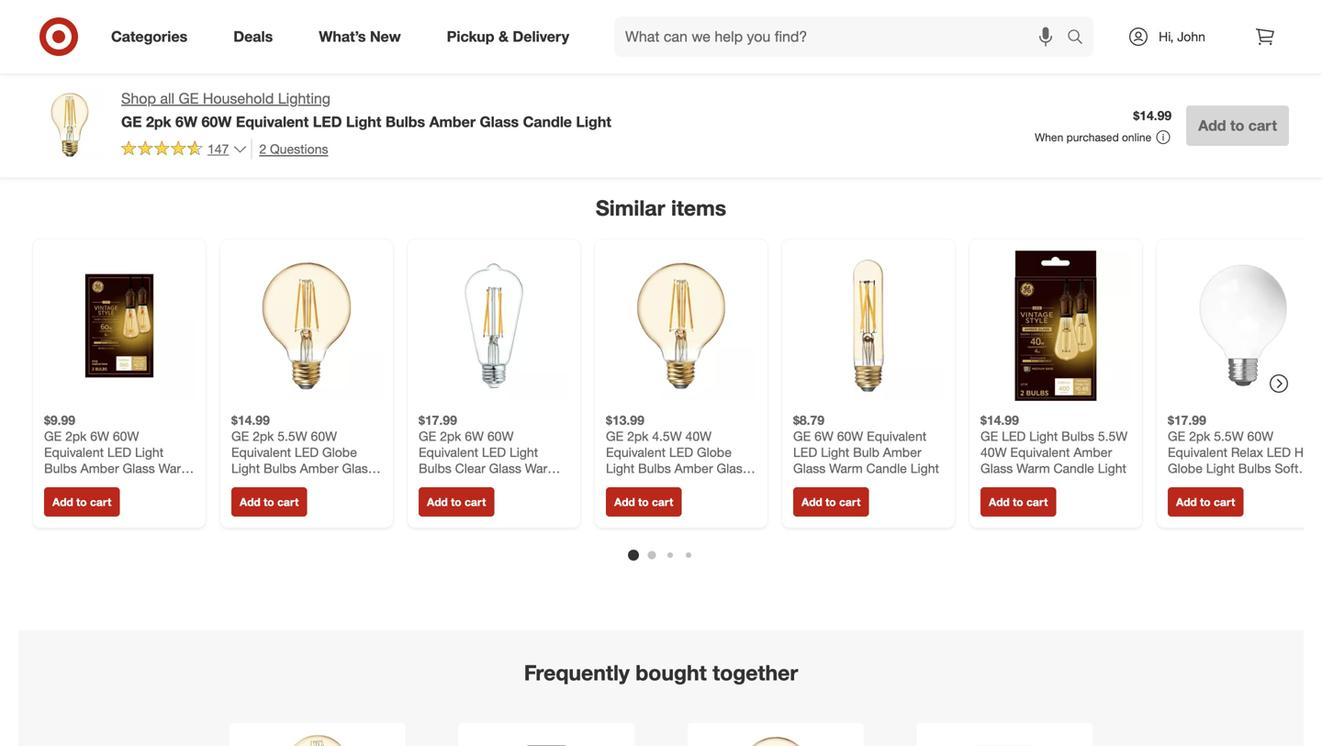 Task type: locate. For each thing, give the bounding box(es) containing it.
1 horizontal spatial $14.99
[[981, 412, 1019, 429]]

$14.99 for $14.99
[[1134, 107, 1172, 124]]

2 horizontal spatial globe
[[1168, 461, 1203, 477]]

candle inside $14.99 ge led light bulbs 5.5w 40w equivalent amber glass warm candle light
[[1054, 461, 1095, 477]]

bulbs inside $14.99 ge led light bulbs 5.5w 40w equivalent amber glass warm candle light
[[1062, 429, 1095, 445]]

ge for $14.99 ge 2pk 5.5w 60w equivalent led globe light bulbs amber glass warm candle light
[[231, 429, 249, 445]]

led
[[313, 113, 342, 131], [1002, 429, 1026, 445], [107, 445, 131, 461], [295, 445, 319, 461], [482, 445, 506, 461], [669, 445, 693, 461], [793, 445, 818, 461], [1267, 445, 1291, 461]]

globe for 40w
[[697, 445, 732, 461]]

amber inside shop all ge household lighting ge 2pk 6w 60w equivalent led light bulbs amber glass candle light
[[429, 113, 476, 131]]

$14.99 inside $14.99 ge led light bulbs 5.5w 40w equivalent amber glass warm candle light
[[981, 412, 1019, 429]]

2pk inside $13.99 ge 2pk 4.5w 40w equivalent led globe light bulbs amber glass warm candle light
[[627, 429, 649, 445]]

$17.99 inside $17.99 ge 2pk 5.5w 60w equivalent relax led hd globe light bulbs soft white
[[1168, 412, 1207, 429]]

60w for $14.99 ge 2pk 5.5w 60w equivalent led globe light bulbs amber glass warm candle light
[[311, 429, 337, 445]]

$14.99 inside $14.99 ge 2pk 5.5w 60w equivalent led globe light bulbs amber glass warm candle light
[[231, 412, 270, 429]]

$9.99 ge 2pk 6w 60w equivalent led light bulbs amber glass warm candle light
[[44, 412, 192, 493]]

ge inside "$8.79 ge 6w 60w equivalent led light bulb amber glass warm candle light"
[[793, 429, 811, 445]]

1 horizontal spatial ge 2pk 6w 60w equivalent led light bulbs amber glass warm candle light image
[[943, 727, 1067, 747]]

5.5w inside $14.99 ge 2pk 5.5w 60w equivalent led globe light bulbs amber glass warm candle light
[[278, 429, 307, 445]]

add to cart for $14.99 ge led light bulbs 5.5w 40w equivalent amber glass warm candle light
[[989, 496, 1048, 509]]

add to cart for $9.99 ge 2pk 6w 60w equivalent led light bulbs amber glass warm candle light
[[52, 496, 111, 509]]

glass
[[480, 113, 519, 131], [123, 461, 155, 477], [342, 461, 374, 477], [489, 461, 522, 477], [717, 461, 749, 477], [793, 461, 826, 477], [981, 461, 1013, 477]]

60w inside $17.99 ge 2pk 5.5w 60w equivalent relax led hd globe light bulbs soft white
[[1248, 429, 1274, 445]]

similar items
[[596, 195, 727, 221]]

add to cart for $17.99 ge 2pk 5.5w 60w equivalent relax led hd globe light bulbs soft white
[[1176, 496, 1236, 509]]

1 vertical spatial ge 2pk 4.5w 40w equivalent led globe light bulbs amber glass warm candle light image
[[714, 727, 838, 747]]

clear
[[455, 461, 486, 477]]

globe inside $14.99 ge 2pk 5.5w 60w equivalent led globe light bulbs amber glass warm candle light
[[322, 445, 357, 461]]

light
[[346, 113, 382, 131], [576, 113, 612, 131], [1030, 429, 1058, 445], [135, 445, 164, 461], [510, 445, 538, 461], [821, 445, 850, 461], [231, 461, 260, 477], [606, 461, 635, 477], [911, 461, 939, 477], [1098, 461, 1127, 477], [1207, 461, 1235, 477], [88, 477, 117, 493], [313, 477, 341, 493], [463, 477, 492, 493], [688, 477, 716, 493]]

bulbs inside $17.99 ge 2pk 6w 60w equivalent led light bulbs clear glass warm candle light
[[419, 461, 452, 477]]

questions
[[270, 141, 328, 157]]

1 5.5w from the left
[[278, 429, 307, 445]]

search
[[1059, 29, 1103, 47]]

5.5w
[[278, 429, 307, 445], [1098, 429, 1128, 445], [1214, 429, 1244, 445]]

6w right $9.99
[[90, 429, 109, 445]]

ge for $14.99 ge led light bulbs 5.5w 40w equivalent amber glass warm candle light
[[981, 429, 998, 445]]

2pk inside $17.99 ge 2pk 5.5w 60w equivalent relax led hd globe light bulbs soft white
[[1189, 429, 1211, 445]]

ge for $17.99 ge 2pk 6w 60w equivalent led light bulbs clear glass warm candle light
[[419, 429, 436, 445]]

60w
[[202, 113, 232, 131], [113, 429, 139, 445], [311, 429, 337, 445], [488, 429, 514, 445], [837, 429, 864, 445], [1248, 429, 1274, 445]]

6w left bulb
[[815, 429, 834, 445]]

2 $17.99 from the left
[[1168, 412, 1207, 429]]

1 horizontal spatial 40w
[[981, 445, 1007, 461]]

ge inside $14.99 ge led light bulbs 5.5w 40w equivalent amber glass warm candle light
[[981, 429, 998, 445]]

amber
[[429, 113, 476, 131], [883, 445, 922, 461], [1074, 445, 1112, 461], [81, 461, 119, 477], [300, 461, 339, 477], [675, 461, 713, 477]]

amber inside "$8.79 ge 6w 60w equivalent led light bulb amber glass warm candle light"
[[883, 445, 922, 461]]

add down $9.99 ge 2pk 6w 60w equivalent led light bulbs amber glass warm candle light
[[52, 496, 73, 509]]

delivery
[[513, 28, 569, 46]]

0 vertical spatial ge 2pk 6w 60w equivalent led light bulbs amber glass warm candle light image
[[44, 251, 195, 401]]

frequently bought together
[[524, 660, 798, 686]]

lighting
[[278, 90, 331, 107]]

equivalent inside $17.99 ge 2pk 6w 60w equivalent led light bulbs clear glass warm candle light
[[419, 445, 479, 461]]

2 5.5w from the left
[[1098, 429, 1128, 445]]

led inside $17.99 ge 2pk 5.5w 60w equivalent relax led hd globe light bulbs soft white
[[1267, 445, 1291, 461]]

60w inside "$8.79 ge 6w 60w equivalent led light bulb amber glass warm candle light"
[[837, 429, 864, 445]]

items
[[671, 195, 727, 221]]

ge inside $9.99 ge 2pk 6w 60w equivalent led light bulbs amber glass warm candle light
[[44, 429, 62, 445]]

to for $13.99 ge 2pk 4.5w 40w equivalent led globe light bulbs amber glass warm candle light
[[638, 496, 649, 509]]

6w inside shop all ge household lighting ge 2pk 6w 60w equivalent led light bulbs amber glass candle light
[[175, 113, 198, 131]]

$8.79 ge 6w 60w equivalent led light bulb amber glass warm candle light
[[793, 412, 939, 477]]

$17.99 ge 2pk 5.5w 60w equivalent relax led hd globe light bulbs soft white
[[1168, 412, 1313, 493]]

when
[[1035, 130, 1064, 144]]

bulbs inside shop all ge household lighting ge 2pk 6w 60w equivalent led light bulbs amber glass candle light
[[386, 113, 425, 131]]

60w for $9.99 ge 2pk 6w 60w equivalent led light bulbs amber glass warm candle light
[[113, 429, 139, 445]]

amber inside $13.99 ge 2pk 4.5w 40w equivalent led globe light bulbs amber glass warm candle light
[[675, 461, 713, 477]]

$17.99 inside $17.99 ge 2pk 6w 60w equivalent led light bulbs clear glass warm candle light
[[419, 412, 457, 429]]

ge 2pk 6w 60w equivalent led light bulbs clear glass warm candle light image
[[419, 251, 569, 401]]

0 horizontal spatial 40w
[[686, 429, 712, 445]]

add for $13.99 ge 2pk 4.5w 40w equivalent led globe light bulbs amber glass warm candle light
[[614, 496, 635, 509]]

categories
[[111, 28, 188, 46]]

cart
[[1249, 116, 1277, 134], [90, 496, 111, 509], [277, 496, 299, 509], [465, 496, 486, 509], [652, 496, 674, 509], [839, 496, 861, 509], [1027, 496, 1048, 509], [1214, 496, 1236, 509]]

3 5.5w from the left
[[1214, 429, 1244, 445]]

1 vertical spatial ge 2pk 6w 60w equivalent led light bulbs amber glass warm candle light image
[[943, 727, 1067, 747]]

2 horizontal spatial $14.99
[[1134, 107, 1172, 124]]

2pk for $17.99 ge 2pk 5.5w 60w equivalent relax led hd globe light bulbs soft white
[[1189, 429, 1211, 445]]

2pk inside $9.99 ge 2pk 6w 60w equivalent led light bulbs amber glass warm candle light
[[65, 429, 87, 445]]

globe for 60w
[[322, 445, 357, 461]]

ge inside $17.99 ge 2pk 5.5w 60w equivalent relax led hd globe light bulbs soft white
[[1168, 429, 1186, 445]]

candle inside $17.99 ge 2pk 6w 60w equivalent led light bulbs clear glass warm candle light
[[419, 477, 459, 493]]

glass inside $14.99 ge led light bulbs 5.5w 40w equivalent amber glass warm candle light
[[981, 461, 1013, 477]]

ge inside $13.99 ge 2pk 4.5w 40w equivalent led globe light bulbs amber glass warm candle light
[[606, 429, 624, 445]]

$9.99
[[44, 412, 75, 429]]

$17.99 up clear
[[419, 412, 457, 429]]

ge 5w 60w equivalent led light bulb amber glass warm candle light medium base image
[[484, 727, 609, 747]]

0 horizontal spatial 5.5w
[[278, 429, 307, 445]]

ge for $8.79 ge 6w 60w equivalent led light bulb amber glass warm candle light
[[793, 429, 811, 445]]

6w up clear
[[465, 429, 484, 445]]

add down $13.99 ge 2pk 4.5w 40w equivalent led globe light bulbs amber glass warm candle light
[[614, 496, 635, 509]]

$17.99 up white
[[1168, 412, 1207, 429]]

add to cart button
[[1187, 105, 1289, 146], [44, 488, 120, 517], [231, 488, 307, 517], [419, 488, 494, 517], [606, 488, 682, 517], [793, 488, 869, 517], [981, 488, 1056, 517], [1168, 488, 1244, 517]]

40w
[[686, 429, 712, 445], [981, 445, 1007, 461]]

warm inside $17.99 ge 2pk 6w 60w equivalent led light bulbs clear glass warm candle light
[[525, 461, 559, 477]]

new
[[370, 28, 401, 46]]

ge led light bulbs 5.5w 40w equivalent amber glass warm candle light image
[[981, 251, 1131, 401]]

bulbs inside $9.99 ge 2pk 6w 60w equivalent led light bulbs amber glass warm candle light
[[44, 461, 77, 477]]

equivalent
[[236, 113, 309, 131], [867, 429, 927, 445], [44, 445, 104, 461], [231, 445, 291, 461], [419, 445, 479, 461], [606, 445, 666, 461], [1011, 445, 1070, 461], [1168, 445, 1228, 461]]

warm inside $14.99 ge 2pk 5.5w 60w equivalent led globe light bulbs amber glass warm candle light
[[231, 477, 265, 493]]

to for $17.99 ge 2pk 6w 60w equivalent led light bulbs clear glass warm candle light
[[451, 496, 462, 509]]

ge 2pk 4.5w 40w equivalent led globe light bulbs amber glass warm candle light image
[[606, 251, 757, 401], [714, 727, 838, 747]]

led inside $14.99 ge 2pk 5.5w 60w equivalent led globe light bulbs amber glass warm candle light
[[295, 445, 319, 461]]

What can we help you find? suggestions appear below search field
[[614, 17, 1072, 57]]

6w
[[175, 113, 198, 131], [90, 429, 109, 445], [465, 429, 484, 445], [815, 429, 834, 445]]

region
[[18, 54, 1322, 747]]

candle inside "$8.79 ge 6w 60w equivalent led light bulb amber glass warm candle light"
[[867, 461, 907, 477]]

glass inside "$8.79 ge 6w 60w equivalent led light bulb amber glass warm candle light"
[[793, 461, 826, 477]]

search button
[[1059, 17, 1103, 61]]

bulbs
[[386, 113, 425, 131], [1062, 429, 1095, 445], [44, 461, 77, 477], [264, 461, 296, 477], [419, 461, 452, 477], [638, 461, 671, 477], [1239, 461, 1272, 477]]

4.5w
[[652, 429, 682, 445]]

0 horizontal spatial $14.99
[[231, 412, 270, 429]]

cart for $14.99 ge 2pk 5.5w 60w equivalent led globe light bulbs amber glass warm candle light
[[277, 496, 299, 509]]

add down $17.99 ge 2pk 6w 60w equivalent led light bulbs clear glass warm candle light on the bottom
[[427, 496, 448, 509]]

glass inside $9.99 ge 2pk 6w 60w equivalent led light bulbs amber glass warm candle light
[[123, 461, 155, 477]]

add down $14.99 ge led light bulbs 5.5w 40w equivalent amber glass warm candle light
[[989, 496, 1010, 509]]

5.5w inside $17.99 ge 2pk 5.5w 60w equivalent relax led hd globe light bulbs soft white
[[1214, 429, 1244, 445]]

what's new link
[[303, 17, 424, 57]]

60w inside shop all ge household lighting ge 2pk 6w 60w equivalent led light bulbs amber glass candle light
[[202, 113, 232, 131]]

2pk inside $17.99 ge 2pk 6w 60w equivalent led light bulbs clear glass warm candle light
[[440, 429, 461, 445]]

cart for $13.99 ge 2pk 4.5w 40w equivalent led globe light bulbs amber glass warm candle light
[[652, 496, 674, 509]]

candle inside $14.99 ge 2pk 5.5w 60w equivalent led globe light bulbs amber glass warm candle light
[[269, 477, 309, 493]]

60w for $17.99 ge 2pk 6w 60w equivalent led light bulbs clear glass warm candle light
[[488, 429, 514, 445]]

ge inside $14.99 ge 2pk 5.5w 60w equivalent led globe light bulbs amber glass warm candle light
[[231, 429, 249, 445]]

advertisement region
[[18, 54, 1304, 161]]

categories link
[[96, 17, 211, 57]]

60w inside $9.99 ge 2pk 6w 60w equivalent led light bulbs amber glass warm candle light
[[113, 429, 139, 445]]

equivalent inside $14.99 ge 2pk 5.5w 60w equivalent led globe light bulbs amber glass warm candle light
[[231, 445, 291, 461]]

add for $17.99 ge 2pk 5.5w 60w equivalent relax led hd globe light bulbs soft white
[[1176, 496, 1197, 509]]

pickup & delivery
[[447, 28, 569, 46]]

cart for $9.99 ge 2pk 6w 60w equivalent led light bulbs amber glass warm candle light
[[90, 496, 111, 509]]

add for $8.79 ge 6w 60w equivalent led light bulb amber glass warm candle light
[[802, 496, 823, 509]]

cart for $8.79 ge 6w 60w equivalent led light bulb amber glass warm candle light
[[839, 496, 861, 509]]

$14.99 for $14.99 ge led light bulbs 5.5w 40w equivalent amber glass warm candle light
[[981, 412, 1019, 429]]

1 horizontal spatial globe
[[697, 445, 732, 461]]

candle
[[523, 113, 572, 131], [867, 461, 907, 477], [1054, 461, 1095, 477], [44, 477, 85, 493], [269, 477, 309, 493], [419, 477, 459, 493], [643, 477, 684, 493]]

globe inside $13.99 ge 2pk 4.5w 40w equivalent led globe light bulbs amber glass warm candle light
[[697, 445, 732, 461]]

add for $14.99 ge 2pk 5.5w 60w equivalent led globe light bulbs amber glass warm candle light
[[240, 496, 261, 509]]

when purchased online
[[1035, 130, 1152, 144]]

warm inside $14.99 ge led light bulbs 5.5w 40w equivalent amber glass warm candle light
[[1017, 461, 1050, 477]]

warm inside $13.99 ge 2pk 4.5w 40w equivalent led globe light bulbs amber glass warm candle light
[[606, 477, 640, 493]]

add down "$8.79 ge 6w 60w equivalent led light bulb amber glass warm candle light"
[[802, 496, 823, 509]]

equivalent inside $14.99 ge led light bulbs 5.5w 40w equivalent amber glass warm candle light
[[1011, 445, 1070, 461]]

to
[[1231, 116, 1245, 134], [76, 496, 87, 509], [264, 496, 274, 509], [451, 496, 462, 509], [638, 496, 649, 509], [826, 496, 836, 509], [1013, 496, 1024, 509], [1200, 496, 1211, 509]]

bulbs inside $13.99 ge 2pk 4.5w 40w equivalent led globe light bulbs amber glass warm candle light
[[638, 461, 671, 477]]

2pk
[[146, 113, 171, 131], [65, 429, 87, 445], [253, 429, 274, 445], [440, 429, 461, 445], [627, 429, 649, 445], [1189, 429, 1211, 445]]

region containing similar items
[[18, 54, 1322, 747]]

amber inside $9.99 ge 2pk 6w 60w equivalent led light bulbs amber glass warm candle light
[[81, 461, 119, 477]]

ge 2pk 5.5w 60w equivalent relax led hd globe light bulbs soft white image
[[1168, 251, 1319, 401]]

relax
[[1231, 445, 1264, 461]]

add right online
[[1199, 116, 1227, 134]]

globe
[[322, 445, 357, 461], [697, 445, 732, 461], [1168, 461, 1203, 477]]

6w up 147 link
[[175, 113, 198, 131]]

1 horizontal spatial $17.99
[[1168, 412, 1207, 429]]

ge inside $17.99 ge 2pk 6w 60w equivalent led light bulbs clear glass warm candle light
[[419, 429, 436, 445]]

light inside $17.99 ge 2pk 5.5w 60w equivalent relax led hd globe light bulbs soft white
[[1207, 461, 1235, 477]]

60w for $17.99 ge 2pk 5.5w 60w equivalent relax led hd globe light bulbs soft white
[[1248, 429, 1274, 445]]

add to cart
[[1199, 116, 1277, 134], [52, 496, 111, 509], [240, 496, 299, 509], [427, 496, 486, 509], [614, 496, 674, 509], [802, 496, 861, 509], [989, 496, 1048, 509], [1176, 496, 1236, 509]]

add for $14.99 ge led light bulbs 5.5w 40w equivalent amber glass warm candle light
[[989, 496, 1010, 509]]

1 $17.99 from the left
[[419, 412, 457, 429]]

2pk inside $14.99 ge 2pk 5.5w 60w equivalent led globe light bulbs amber glass warm candle light
[[253, 429, 274, 445]]

deals
[[233, 28, 273, 46]]

ge
[[179, 90, 199, 107], [121, 113, 142, 131], [44, 429, 62, 445], [231, 429, 249, 445], [419, 429, 436, 445], [606, 429, 624, 445], [793, 429, 811, 445], [981, 429, 998, 445], [1168, 429, 1186, 445]]

add down white
[[1176, 496, 1197, 509]]

0 horizontal spatial globe
[[322, 445, 357, 461]]

john
[[1178, 28, 1206, 45]]

2pk for $14.99 ge 2pk 5.5w 60w equivalent led globe light bulbs amber glass warm candle light
[[253, 429, 274, 445]]

5.5w inside $14.99 ge led light bulbs 5.5w 40w equivalent amber glass warm candle light
[[1098, 429, 1128, 445]]

to for $8.79 ge 6w 60w equivalent led light bulb amber glass warm candle light
[[826, 496, 836, 509]]

60w inside $14.99 ge 2pk 5.5w 60w equivalent led globe light bulbs amber glass warm candle light
[[311, 429, 337, 445]]

add for $17.99 ge 2pk 6w 60w equivalent led light bulbs clear glass warm candle light
[[427, 496, 448, 509]]

add
[[1199, 116, 1227, 134], [52, 496, 73, 509], [240, 496, 261, 509], [427, 496, 448, 509], [614, 496, 635, 509], [802, 496, 823, 509], [989, 496, 1010, 509], [1176, 496, 1197, 509]]

ge 2pk 6w 60w equivalent led light bulbs amber glass warm candle light image
[[44, 251, 195, 401], [943, 727, 1067, 747]]

add down $14.99 ge 2pk 5.5w 60w equivalent led globe light bulbs amber glass warm candle light on the left of the page
[[240, 496, 261, 509]]

$14.99
[[1134, 107, 1172, 124], [231, 412, 270, 429], [981, 412, 1019, 429]]

2 horizontal spatial 5.5w
[[1214, 429, 1244, 445]]

1 horizontal spatial 5.5w
[[1098, 429, 1128, 445]]

cart for $17.99 ge 2pk 5.5w 60w equivalent relax led hd globe light bulbs soft white
[[1214, 496, 1236, 509]]

$14.99 ge 2pk 5.5w 60w equivalent led globe light bulbs amber glass warm candle light
[[231, 412, 374, 493]]

0 horizontal spatial $17.99
[[419, 412, 457, 429]]

60w inside $17.99 ge 2pk 6w 60w equivalent led light bulbs clear glass warm candle light
[[488, 429, 514, 445]]

led inside $9.99 ge 2pk 6w 60w equivalent led light bulbs amber glass warm candle light
[[107, 445, 131, 461]]

warm
[[159, 461, 192, 477], [525, 461, 559, 477], [829, 461, 863, 477], [1017, 461, 1050, 477], [231, 477, 265, 493], [606, 477, 640, 493]]

add to cart button for $8.79 ge 6w 60w equivalent led light bulb amber glass warm candle light
[[793, 488, 869, 517]]

$17.99
[[419, 412, 457, 429], [1168, 412, 1207, 429]]



Task type: vqa. For each thing, say whether or not it's contained in the screenshot.


Task type: describe. For each thing, give the bounding box(es) containing it.
2
[[259, 141, 266, 157]]

candle inside $9.99 ge 2pk 6w 60w equivalent led light bulbs amber glass warm candle light
[[44, 477, 85, 493]]

shop
[[121, 90, 156, 107]]

warm inside $9.99 ge 2pk 6w 60w equivalent led light bulbs amber glass warm candle light
[[159, 461, 192, 477]]

led inside shop all ge household lighting ge 2pk 6w 60w equivalent led light bulbs amber glass candle light
[[313, 113, 342, 131]]

pickup & delivery link
[[431, 17, 592, 57]]

hi, john
[[1159, 28, 1206, 45]]

ge 6w 60w equivalent led light bulb amber glass warm candle light image
[[793, 251, 944, 401]]

add to cart for $13.99 ge 2pk 4.5w 40w equivalent led globe light bulbs amber glass warm candle light
[[614, 496, 674, 509]]

deals link
[[218, 17, 296, 57]]

147
[[208, 141, 229, 157]]

what's new
[[319, 28, 401, 46]]

&
[[499, 28, 509, 46]]

bulbs inside $17.99 ge 2pk 5.5w 60w equivalent relax led hd globe light bulbs soft white
[[1239, 461, 1272, 477]]

glass inside shop all ge household lighting ge 2pk 6w 60w equivalent led light bulbs amber glass candle light
[[480, 113, 519, 131]]

equivalent inside shop all ge household lighting ge 2pk 6w 60w equivalent led light bulbs amber glass candle light
[[236, 113, 309, 131]]

soft
[[1275, 461, 1299, 477]]

cart for $17.99 ge 2pk 6w 60w equivalent led light bulbs clear glass warm candle light
[[465, 496, 486, 509]]

bulbs inside $14.99 ge 2pk 5.5w 60w equivalent led globe light bulbs amber glass warm candle light
[[264, 461, 296, 477]]

household
[[203, 90, 274, 107]]

ge for $17.99 ge 2pk 5.5w 60w equivalent relax led hd globe light bulbs soft white
[[1168, 429, 1186, 445]]

all
[[160, 90, 175, 107]]

$17.99 for ge 2pk 5.5w 60w equivalent relax led hd globe light bulbs soft white
[[1168, 412, 1207, 429]]

add to cart button for $9.99 ge 2pk 6w 60w equivalent led light bulbs amber glass warm candle light
[[44, 488, 120, 517]]

6w inside "$8.79 ge 6w 60w equivalent led light bulb amber glass warm candle light"
[[815, 429, 834, 445]]

warm inside "$8.79 ge 6w 60w equivalent led light bulb amber glass warm candle light"
[[829, 461, 863, 477]]

purchased
[[1067, 130, 1119, 144]]

glass inside $13.99 ge 2pk 4.5w 40w equivalent led globe light bulbs amber glass warm candle light
[[717, 461, 749, 477]]

add to cart for $8.79 ge 6w 60w equivalent led light bulb amber glass warm candle light
[[802, 496, 861, 509]]

$13.99
[[606, 412, 645, 429]]

glass inside $14.99 ge 2pk 5.5w 60w equivalent led globe light bulbs amber glass warm candle light
[[342, 461, 374, 477]]

147 link
[[121, 139, 247, 161]]

2pk for $9.99 ge 2pk 6w 60w equivalent led light bulbs amber glass warm candle light
[[65, 429, 87, 445]]

candle inside shop all ge household lighting ge 2pk 6w 60w equivalent led light bulbs amber glass candle light
[[523, 113, 572, 131]]

to for $14.99 ge 2pk 5.5w 60w equivalent led globe light bulbs amber glass warm candle light
[[264, 496, 274, 509]]

$17.99 for ge 2pk 6w 60w equivalent led light bulbs clear glass warm candle light
[[419, 412, 457, 429]]

pickup
[[447, 28, 495, 46]]

shop all ge household lighting ge 2pk 6w 60w equivalent led light bulbs amber glass candle light
[[121, 90, 612, 131]]

$14.99 ge led light bulbs 5.5w 40w equivalent amber glass warm candle light
[[981, 412, 1128, 477]]

$14.99 for $14.99 ge 2pk 5.5w 60w equivalent led globe light bulbs amber glass warm candle light
[[231, 412, 270, 429]]

to for $9.99 ge 2pk 6w 60w equivalent led light bulbs amber glass warm candle light
[[76, 496, 87, 509]]

equivalent inside $17.99 ge 2pk 5.5w 60w equivalent relax led hd globe light bulbs soft white
[[1168, 445, 1228, 461]]

candle inside $13.99 ge 2pk 4.5w 40w equivalent led globe light bulbs amber glass warm candle light
[[643, 477, 684, 493]]

ge for $9.99 ge 2pk 6w 60w equivalent led light bulbs amber glass warm candle light
[[44, 429, 62, 445]]

led inside "$8.79 ge 6w 60w equivalent led light bulb amber glass warm candle light"
[[793, 445, 818, 461]]

amber inside $14.99 ge led light bulbs 5.5w 40w equivalent amber glass warm candle light
[[1074, 445, 1112, 461]]

2 questions link
[[251, 139, 328, 160]]

bulb
[[853, 445, 880, 461]]

online
[[1122, 130, 1152, 144]]

to for $17.99 ge 2pk 5.5w 60w equivalent relax led hd globe light bulbs soft white
[[1200, 496, 1211, 509]]

ge 2pk 6w 60w equivalent led light bulbs amber glass candle light image
[[255, 727, 380, 747]]

add for $9.99 ge 2pk 6w 60w equivalent led light bulbs amber glass warm candle light
[[52, 496, 73, 509]]

6w inside $9.99 ge 2pk 6w 60w equivalent led light bulbs amber glass warm candle light
[[90, 429, 109, 445]]

what's
[[319, 28, 366, 46]]

add to cart button for $13.99 ge 2pk 4.5w 40w equivalent led globe light bulbs amber glass warm candle light
[[606, 488, 682, 517]]

to for $14.99 ge led light bulbs 5.5w 40w equivalent amber glass warm candle light
[[1013, 496, 1024, 509]]

led inside $14.99 ge led light bulbs 5.5w 40w equivalent amber glass warm candle light
[[1002, 429, 1026, 445]]

together
[[713, 660, 798, 686]]

similar
[[596, 195, 665, 221]]

2pk inside shop all ge household lighting ge 2pk 6w 60w equivalent led light bulbs amber glass candle light
[[146, 113, 171, 131]]

$17.99 ge 2pk 6w 60w equivalent led light bulbs clear glass warm candle light
[[419, 412, 559, 493]]

glass inside $17.99 ge 2pk 6w 60w equivalent led light bulbs clear glass warm candle light
[[489, 461, 522, 477]]

add to cart button for $17.99 ge 2pk 6w 60w equivalent led light bulbs clear glass warm candle light
[[419, 488, 494, 517]]

2pk for $13.99 ge 2pk 4.5w 40w equivalent led globe light bulbs amber glass warm candle light
[[627, 429, 649, 445]]

amber inside $14.99 ge 2pk 5.5w 60w equivalent led globe light bulbs amber glass warm candle light
[[300, 461, 339, 477]]

add to cart for $14.99 ge 2pk 5.5w 60w equivalent led globe light bulbs amber glass warm candle light
[[240, 496, 299, 509]]

5.5w for $14.99
[[278, 429, 307, 445]]

led inside $13.99 ge 2pk 4.5w 40w equivalent led globe light bulbs amber glass warm candle light
[[669, 445, 693, 461]]

40w inside $14.99 ge led light bulbs 5.5w 40w equivalent amber glass warm candle light
[[981, 445, 1007, 461]]

0 vertical spatial ge 2pk 4.5w 40w equivalent led globe light bulbs amber glass warm candle light image
[[606, 251, 757, 401]]

add to cart button for $17.99 ge 2pk 5.5w 60w equivalent relax led hd globe light bulbs soft white
[[1168, 488, 1244, 517]]

led inside $17.99 ge 2pk 6w 60w equivalent led light bulbs clear glass warm candle light
[[482, 445, 506, 461]]

bought
[[636, 660, 707, 686]]

hd
[[1295, 445, 1313, 461]]

2 questions
[[259, 141, 328, 157]]

add to cart button for $14.99 ge led light bulbs 5.5w 40w equivalent amber glass warm candle light
[[981, 488, 1056, 517]]

equivalent inside $13.99 ge 2pk 4.5w 40w equivalent led globe light bulbs amber glass warm candle light
[[606, 445, 666, 461]]

equivalent inside $9.99 ge 2pk 6w 60w equivalent led light bulbs amber glass warm candle light
[[44, 445, 104, 461]]

6w inside $17.99 ge 2pk 6w 60w equivalent led light bulbs clear glass warm candle light
[[465, 429, 484, 445]]

$8.79
[[793, 412, 825, 429]]

equivalent inside "$8.79 ge 6w 60w equivalent led light bulb amber glass warm candle light"
[[867, 429, 927, 445]]

add to cart for $17.99 ge 2pk 6w 60w equivalent led light bulbs clear glass warm candle light
[[427, 496, 486, 509]]

cart for $14.99 ge led light bulbs 5.5w 40w equivalent amber glass warm candle light
[[1027, 496, 1048, 509]]

white
[[1168, 477, 1201, 493]]

40w inside $13.99 ge 2pk 4.5w 40w equivalent led globe light bulbs amber glass warm candle light
[[686, 429, 712, 445]]

2pk for $17.99 ge 2pk 6w 60w equivalent led light bulbs clear glass warm candle light
[[440, 429, 461, 445]]

ge for $13.99 ge 2pk 4.5w 40w equivalent led globe light bulbs amber glass warm candle light
[[606, 429, 624, 445]]

image of ge 2pk 6w 60w equivalent led light bulbs amber glass candle light image
[[33, 88, 107, 162]]

globe inside $17.99 ge 2pk 5.5w 60w equivalent relax led hd globe light bulbs soft white
[[1168, 461, 1203, 477]]

add to cart button for $14.99 ge 2pk 5.5w 60w equivalent led globe light bulbs amber glass warm candle light
[[231, 488, 307, 517]]

hi,
[[1159, 28, 1174, 45]]

ge 2pk 5.5w 60w equivalent led globe light bulbs amber glass warm candle light image
[[231, 251, 382, 401]]

frequently
[[524, 660, 630, 686]]

5.5w for $17.99
[[1214, 429, 1244, 445]]

$13.99 ge 2pk 4.5w 40w equivalent led globe light bulbs amber glass warm candle light
[[606, 412, 749, 493]]

0 horizontal spatial ge 2pk 6w 60w equivalent led light bulbs amber glass warm candle light image
[[44, 251, 195, 401]]



